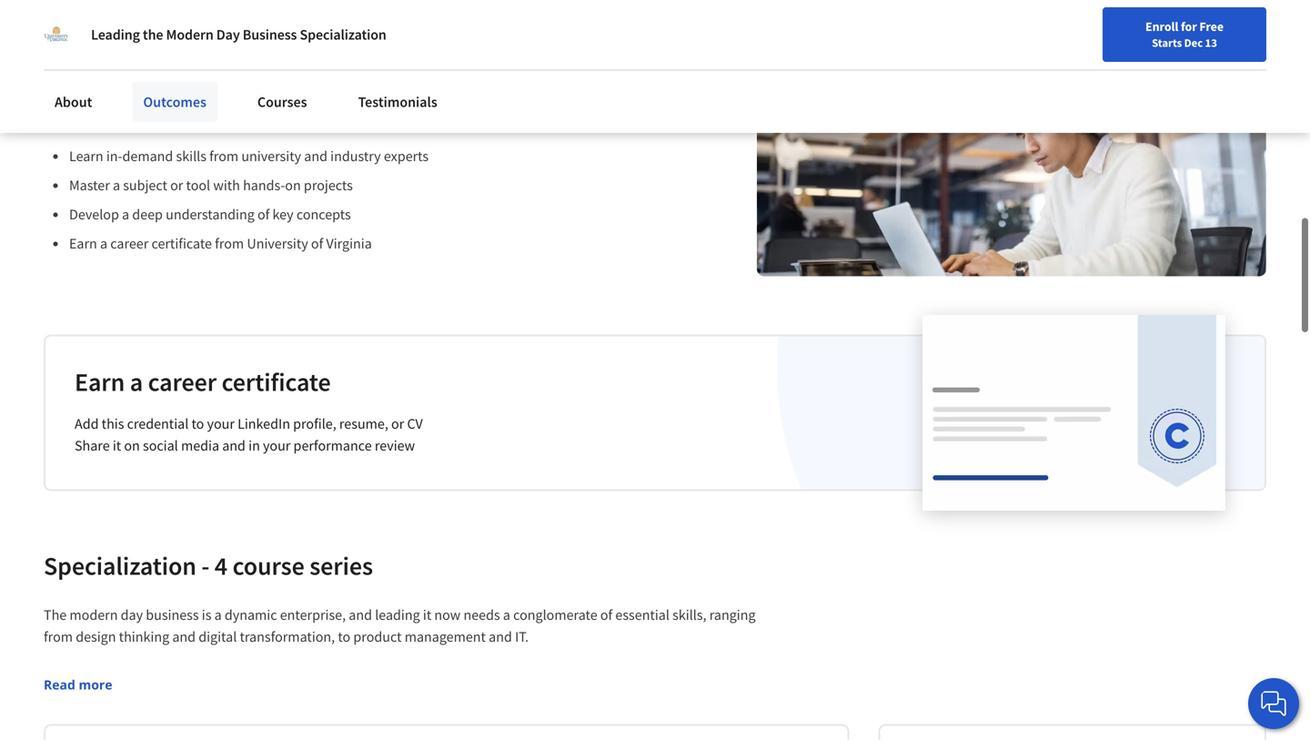 Task type: vqa. For each thing, say whether or not it's contained in the screenshot.
The
yes



Task type: locate. For each thing, give the bounding box(es) containing it.
modern
[[70, 603, 118, 621]]

it
[[113, 434, 121, 452], [423, 603, 432, 621]]

of down concepts
[[311, 232, 323, 250]]

of
[[258, 202, 270, 221], [311, 232, 323, 250], [601, 603, 613, 621]]

more
[[79, 673, 112, 690]]

13
[[1206, 36, 1218, 50]]

to
[[192, 412, 204, 430], [338, 625, 351, 643]]

to inside 'add this credential to your linkedin profile, resume, or cv share it on social media and in your performance review'
[[192, 412, 204, 430]]

and inside 'add this credential to your linkedin profile, resume, or cv share it on social media and in your performance review'
[[222, 434, 246, 452]]

specialization
[[300, 25, 387, 44], [44, 547, 197, 579]]

earn
[[69, 232, 97, 250], [75, 363, 125, 395]]

1 horizontal spatial to
[[338, 625, 351, 643]]

certificate down develop a deep understanding of key concepts
[[152, 232, 212, 250]]

2 vertical spatial of
[[601, 603, 613, 621]]

on
[[285, 173, 301, 191], [124, 434, 140, 452]]

earn down develop
[[69, 232, 97, 250]]

to inside the modern day business is a dynamic enterprise, and leading it now needs a conglomerate of essential skills, ranging from design thinking and digital transformation, to product management and it.
[[338, 625, 351, 643]]

your up media at the left bottom of page
[[207, 412, 235, 430]]

thinking
[[119, 625, 169, 643]]

career for earn a career certificate from university of virginia
[[110, 232, 149, 250]]

a for earn a career certificate
[[130, 363, 143, 395]]

learn in-demand skills from university and industry experts
[[69, 144, 429, 162]]

from down the
[[44, 625, 73, 643]]

a right master
[[113, 173, 120, 191]]

design
[[76, 625, 116, 643]]

1 horizontal spatial or
[[391, 412, 404, 430]]

about
[[55, 93, 92, 111]]

on left social
[[124, 434, 140, 452]]

from up with
[[209, 144, 239, 162]]

dec
[[1185, 36, 1204, 50]]

projects
[[304, 173, 353, 191]]

certificate for earn a career certificate
[[222, 363, 331, 395]]

it inside 'add this credential to your linkedin profile, resume, or cv share it on social media and in your performance review'
[[113, 434, 121, 452]]

ranging
[[710, 603, 756, 621]]

product
[[354, 625, 402, 643]]

career down the deep
[[110, 232, 149, 250]]

your right in
[[263, 434, 291, 452]]

career for earn a career certificate
[[148, 363, 217, 395]]

and up product
[[349, 603, 372, 621]]

1 vertical spatial certificate
[[222, 363, 331, 395]]

transformation,
[[240, 625, 335, 643]]

of left essential
[[601, 603, 613, 621]]

social
[[143, 434, 178, 452]]

0 vertical spatial to
[[192, 412, 204, 430]]

or left the cv
[[391, 412, 404, 430]]

of left key
[[258, 202, 270, 221]]

1 vertical spatial on
[[124, 434, 140, 452]]

experts
[[384, 144, 429, 162]]

1 vertical spatial career
[[148, 363, 217, 395]]

1 vertical spatial it
[[423, 603, 432, 621]]

certificate up linkedin
[[222, 363, 331, 395]]

earn up add
[[75, 363, 125, 395]]

0 vertical spatial your
[[140, 95, 190, 127]]

specialization up day
[[44, 547, 197, 579]]

1 horizontal spatial it
[[423, 603, 432, 621]]

add this credential to your linkedin profile, resume, or cv share it on social media and in your performance review
[[75, 412, 423, 452]]

a up the credential
[[130, 363, 143, 395]]

menu item
[[963, 18, 1080, 77]]

certificate for earn a career certificate from university of virginia
[[152, 232, 212, 250]]

career
[[110, 232, 149, 250], [148, 363, 217, 395]]

from inside the modern day business is a dynamic enterprise, and leading it now needs a conglomerate of essential skills, ranging from design thinking and digital transformation, to product management and it.
[[44, 625, 73, 643]]

outcomes
[[143, 93, 207, 111]]

to up media at the left bottom of page
[[192, 412, 204, 430]]

a right is
[[214, 603, 222, 621]]

0 horizontal spatial to
[[192, 412, 204, 430]]

0 horizontal spatial it
[[113, 434, 121, 452]]

0 vertical spatial on
[[285, 173, 301, 191]]

and down business
[[172, 625, 196, 643]]

2 horizontal spatial your
[[263, 434, 291, 452]]

it inside the modern day business is a dynamic enterprise, and leading it now needs a conglomerate of essential skills, ranging from design thinking and digital transformation, to product management and it.
[[423, 603, 432, 621]]

1 vertical spatial specialization
[[44, 547, 197, 579]]

0 vertical spatial it
[[113, 434, 121, 452]]

digital
[[199, 625, 237, 643]]

2 vertical spatial from
[[44, 625, 73, 643]]

0 vertical spatial career
[[110, 232, 149, 250]]

0 vertical spatial of
[[258, 202, 270, 221]]

on up key
[[285, 173, 301, 191]]

a left the deep
[[122, 202, 129, 221]]

a for master a subject or tool with hands-on projects
[[113, 173, 120, 191]]

or
[[170, 173, 183, 191], [391, 412, 404, 430]]

from
[[209, 144, 239, 162], [215, 232, 244, 250], [44, 625, 73, 643]]

and
[[304, 144, 328, 162], [222, 434, 246, 452], [349, 603, 372, 621], [172, 625, 196, 643], [489, 625, 512, 643]]

1 vertical spatial from
[[215, 232, 244, 250]]

industry
[[331, 144, 381, 162]]

leading the modern day business specialization
[[91, 25, 387, 44]]

to left product
[[338, 625, 351, 643]]

and left in
[[222, 434, 246, 452]]

add
[[75, 412, 99, 430]]

0 vertical spatial from
[[209, 144, 239, 162]]

modern
[[166, 25, 214, 44]]

0 vertical spatial certificate
[[152, 232, 212, 250]]

1 vertical spatial earn
[[75, 363, 125, 395]]

0 horizontal spatial specialization
[[44, 547, 197, 579]]

a down develop
[[100, 232, 107, 250]]

2 vertical spatial your
[[263, 434, 291, 452]]

0 horizontal spatial certificate
[[152, 232, 212, 250]]

or inside 'add this credential to your linkedin profile, resume, or cv share it on social media and in your performance review'
[[391, 412, 404, 430]]

0 vertical spatial specialization
[[300, 25, 387, 44]]

show notifications image
[[1099, 23, 1121, 45]]

understanding
[[166, 202, 255, 221]]

0 horizontal spatial your
[[140, 95, 190, 127]]

matter
[[282, 95, 355, 127]]

0 vertical spatial earn
[[69, 232, 97, 250]]

a
[[113, 173, 120, 191], [122, 202, 129, 221], [100, 232, 107, 250], [130, 363, 143, 395], [214, 603, 222, 621], [503, 603, 511, 621]]

key
[[273, 202, 294, 221]]

your up demand
[[140, 95, 190, 127]]

or left tool
[[170, 173, 183, 191]]

tool
[[186, 173, 210, 191]]

it down 'this'
[[113, 434, 121, 452]]

specialization right business
[[300, 25, 387, 44]]

testimonials
[[358, 93, 438, 111]]

None search field
[[259, 11, 560, 48]]

from down understanding
[[215, 232, 244, 250]]

course
[[233, 547, 305, 579]]

it left now
[[423, 603, 432, 621]]

career up the credential
[[148, 363, 217, 395]]

read more
[[44, 673, 112, 690]]

skills,
[[673, 603, 707, 621]]

1 horizontal spatial your
[[207, 412, 235, 430]]

and left it.
[[489, 625, 512, 643]]

earn a career certificate from university of virginia
[[69, 232, 372, 250]]

0 horizontal spatial of
[[258, 202, 270, 221]]

review
[[375, 434, 415, 452]]

1 vertical spatial to
[[338, 625, 351, 643]]

it.
[[515, 625, 529, 643]]

courses link
[[247, 82, 318, 122]]

certificate
[[152, 232, 212, 250], [222, 363, 331, 395]]

0 horizontal spatial on
[[124, 434, 140, 452]]

1 vertical spatial or
[[391, 412, 404, 430]]

2 horizontal spatial of
[[601, 603, 613, 621]]

enroll
[[1146, 18, 1179, 35]]

0 vertical spatial or
[[170, 173, 183, 191]]

1 horizontal spatial certificate
[[222, 363, 331, 395]]

1 horizontal spatial of
[[311, 232, 323, 250]]

subject
[[123, 173, 167, 191]]

credential
[[127, 412, 189, 430]]

on inside 'add this credential to your linkedin profile, resume, or cv share it on social media and in your performance review'
[[124, 434, 140, 452]]

series
[[310, 547, 373, 579]]



Task type: describe. For each thing, give the bounding box(es) containing it.
university of virginia image
[[44, 22, 69, 47]]

advance your subject-matter expertise
[[44, 95, 461, 127]]

-
[[202, 547, 210, 579]]

learn
[[69, 144, 103, 162]]

outcomes link
[[132, 82, 217, 122]]

free
[[1200, 18, 1224, 35]]

a right needs on the left bottom of page
[[503, 603, 511, 621]]

from for university
[[215, 232, 244, 250]]

courses
[[258, 93, 307, 111]]

skills
[[176, 144, 207, 162]]

linkedin
[[238, 412, 290, 430]]

performance
[[294, 434, 372, 452]]

in
[[249, 434, 260, 452]]

leading
[[91, 25, 140, 44]]

resume,
[[339, 412, 389, 430]]

about link
[[44, 82, 103, 122]]

media
[[181, 434, 219, 452]]

1 horizontal spatial on
[[285, 173, 301, 191]]

of inside the modern day business is a dynamic enterprise, and leading it now needs a conglomerate of essential skills, ranging from design thinking and digital transformation, to product management and it.
[[601, 603, 613, 621]]

master
[[69, 173, 110, 191]]

1 horizontal spatial specialization
[[300, 25, 387, 44]]

coursera image
[[22, 15, 137, 44]]

testimonials link
[[347, 82, 449, 122]]

specialization - 4 course series
[[44, 547, 373, 579]]

deep
[[132, 202, 163, 221]]

chat with us image
[[1260, 689, 1289, 718]]

coursera career certificate image
[[923, 312, 1226, 507]]

a for develop a deep understanding of key concepts
[[122, 202, 129, 221]]

enterprise,
[[280, 603, 346, 621]]

the
[[44, 603, 67, 621]]

master a subject or tool with hands-on projects
[[69, 173, 353, 191]]

hands-
[[243, 173, 285, 191]]

profile,
[[293, 412, 337, 430]]

day
[[216, 25, 240, 44]]

university
[[247, 232, 308, 250]]

with
[[213, 173, 240, 191]]

demand
[[122, 144, 173, 162]]

read
[[44, 673, 75, 690]]

the
[[143, 25, 163, 44]]

develop a deep understanding of key concepts
[[69, 202, 351, 221]]

for
[[1182, 18, 1198, 35]]

subject-
[[195, 95, 282, 127]]

and up "projects"
[[304, 144, 328, 162]]

conglomerate
[[514, 603, 598, 621]]

dynamic
[[225, 603, 277, 621]]

expertise
[[360, 95, 461, 127]]

1 vertical spatial your
[[207, 412, 235, 430]]

advance
[[44, 95, 135, 127]]

this
[[102, 412, 124, 430]]

university
[[242, 144, 301, 162]]

now
[[435, 603, 461, 621]]

4
[[215, 547, 228, 579]]

enroll for free starts dec 13
[[1146, 18, 1224, 50]]

from for university
[[209, 144, 239, 162]]

needs
[[464, 603, 500, 621]]

day
[[121, 603, 143, 621]]

a for earn a career certificate from university of virginia
[[100, 232, 107, 250]]

earn a career certificate
[[75, 363, 331, 395]]

cv
[[407, 412, 423, 430]]

is
[[202, 603, 212, 621]]

business
[[146, 603, 199, 621]]

earn for earn a career certificate from university of virginia
[[69, 232, 97, 250]]

0 horizontal spatial or
[[170, 173, 183, 191]]

the modern day business is a dynamic enterprise, and leading it now needs a conglomerate of essential skills, ranging from design thinking and digital transformation, to product management and it.
[[44, 603, 759, 643]]

read more button
[[44, 672, 112, 691]]

earn for earn a career certificate
[[75, 363, 125, 395]]

1 vertical spatial of
[[311, 232, 323, 250]]

in-
[[106, 144, 122, 162]]

share
[[75, 434, 110, 452]]

essential
[[616, 603, 670, 621]]

virginia
[[326, 232, 372, 250]]

concepts
[[297, 202, 351, 221]]

leading
[[375, 603, 420, 621]]

develop
[[69, 202, 119, 221]]

business
[[243, 25, 297, 44]]

management
[[405, 625, 486, 643]]

starts
[[1153, 36, 1183, 50]]



